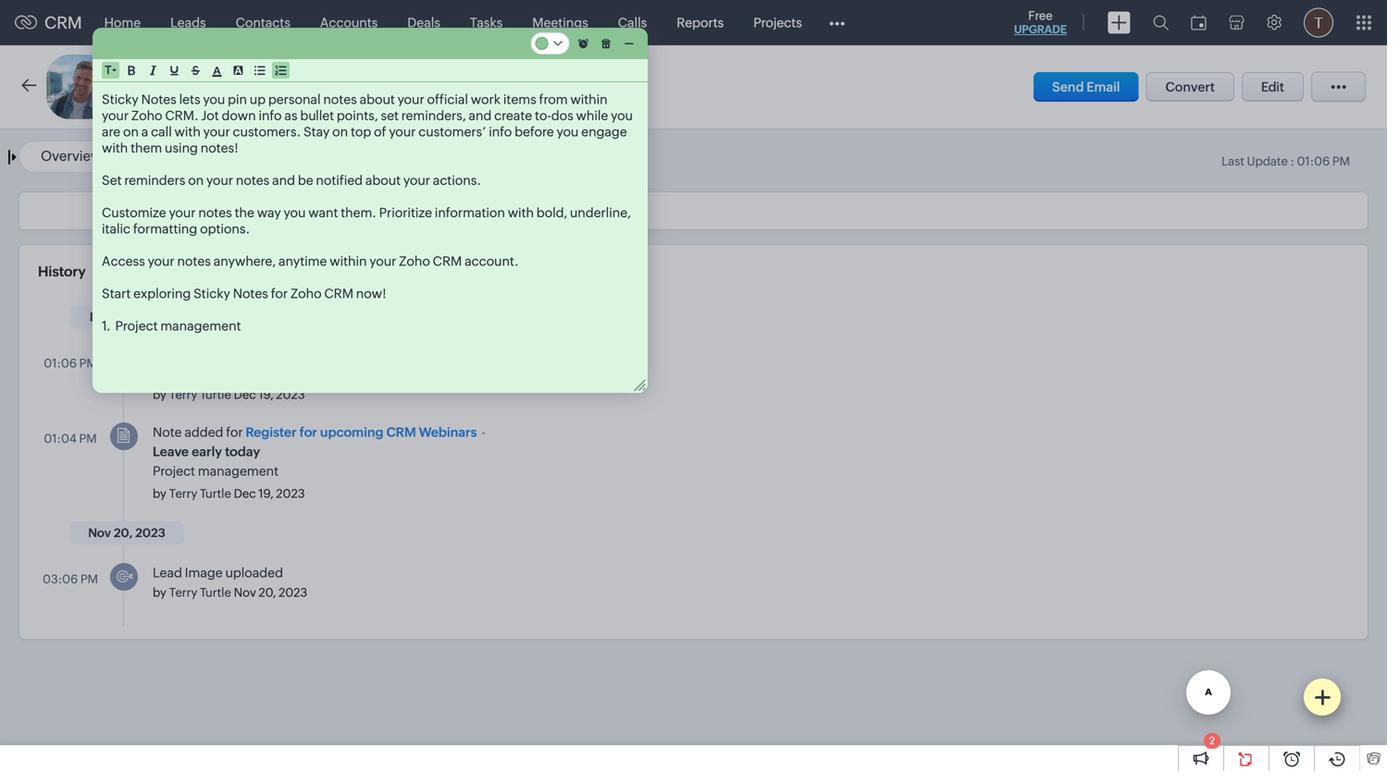 Task type: locate. For each thing, give the bounding box(es) containing it.
reminders,
[[401, 108, 466, 123]]

info up customers.
[[259, 108, 282, 123]]

1 vertical spatial 19,
[[258, 487, 274, 501]]

1 vertical spatial turtle
[[200, 487, 231, 501]]

dos
[[551, 108, 573, 123]]

terry down leave on the bottom left of page
[[169, 487, 197, 501]]

0 vertical spatial turtle
[[200, 388, 231, 402]]

0 horizontal spatial info
[[259, 108, 282, 123]]

timeline
[[142, 148, 197, 164]]

last update : 01:06 pm
[[1222, 155, 1350, 168]]

01:06 pm
[[44, 357, 97, 371]]

for down anytime
[[271, 286, 288, 301]]

-
[[361, 80, 365, 96], [482, 425, 486, 440]]

accounts link
[[305, 0, 393, 45]]

formatting
[[133, 222, 197, 236]]

michael
[[158, 75, 228, 97]]

update
[[1247, 155, 1288, 168]]

1 vertical spatial terry
[[169, 487, 197, 501]]

turtle down early
[[200, 487, 231, 501]]

0 vertical spatial notes
[[141, 92, 177, 107]]

1 vertical spatial dec
[[234, 487, 256, 501]]

image
[[185, 566, 223, 581]]

register
[[246, 425, 297, 440]]

1 vertical spatial -
[[482, 425, 486, 440]]

while
[[576, 108, 608, 123]]

0 horizontal spatial sticky
[[102, 92, 139, 107]]

lead
[[153, 566, 182, 581]]

set reminders on your notes and be notified about your actions.
[[102, 173, 481, 188]]

pm right 01:04
[[79, 432, 97, 446]]

up
[[250, 92, 266, 107]]

home
[[104, 15, 141, 30]]

by inside lead image uploaded by terry turtle nov 20, 2023
[[153, 586, 166, 600]]

overview link
[[41, 148, 102, 164]]

notes
[[323, 92, 357, 107], [236, 173, 270, 188], [198, 205, 232, 220], [177, 254, 211, 269]]

0 vertical spatial within
[[570, 92, 608, 107]]

with down the crm.
[[174, 124, 201, 139]]

20,
[[259, 586, 276, 600]]

webinars
[[419, 425, 477, 440]]

0 vertical spatial with
[[174, 124, 201, 139]]

want
[[308, 205, 338, 220]]

sticky down 'anywhere,'
[[193, 286, 230, 301]]

crm left webinars
[[386, 425, 416, 440]]

1 horizontal spatial within
[[570, 92, 608, 107]]

1 horizontal spatial for
[[271, 286, 288, 301]]

on down using
[[188, 173, 204, 188]]

1 horizontal spatial notes
[[233, 286, 268, 301]]

for for register
[[300, 425, 317, 440]]

1 horizontal spatial with
[[174, 124, 201, 139]]

0 vertical spatial dec
[[234, 388, 256, 402]]

2023 up register
[[276, 388, 305, 402]]

01:06 right :
[[1297, 155, 1330, 168]]

info
[[259, 108, 282, 123], [489, 124, 512, 139]]

within up now! at the left top of the page
[[330, 254, 367, 269]]

with left bold,
[[508, 205, 534, 220]]

01:06
[[1297, 155, 1330, 168], [44, 357, 77, 371]]

1 horizontal spatial -
[[482, 425, 486, 440]]

leads link
[[156, 0, 221, 45]]

and left be
[[272, 173, 295, 188]]

1 horizontal spatial 01:06
[[1297, 155, 1330, 168]]

2 vertical spatial terry
[[169, 586, 197, 600]]

1 by from the top
[[153, 388, 166, 402]]

1 vertical spatial notes
[[233, 286, 268, 301]]

on left a
[[123, 124, 139, 139]]

1 horizontal spatial zoho
[[290, 286, 322, 301]]

items
[[503, 92, 536, 107]]

within
[[570, 92, 608, 107], [330, 254, 367, 269]]

zoho up a
[[131, 108, 162, 123]]

send
[[1052, 80, 1084, 94]]

2 vertical spatial turtle
[[200, 586, 231, 600]]

1 horizontal spatial info
[[489, 124, 512, 139]]

2 vertical spatial by
[[153, 586, 166, 600]]

project inside note added for register for upcoming crm webinars - leave early today project management by terry turtle dec 19, 2023
[[153, 464, 195, 479]]

0 vertical spatial info
[[259, 108, 282, 123]]

accounts
[[320, 15, 378, 30]]

you up engage
[[611, 108, 633, 123]]

1 vertical spatial project
[[153, 464, 195, 479]]

info down "create"
[[489, 124, 512, 139]]

2 19, from the top
[[258, 487, 274, 501]]

engage
[[581, 124, 627, 139]]

notes up the
[[236, 173, 270, 188]]

1 horizontal spatial and
[[469, 108, 492, 123]]

notes up options. in the left top of the page
[[198, 205, 232, 220]]

notes
[[141, 92, 177, 107], [233, 286, 268, 301]]

them.
[[341, 205, 376, 220]]

0 vertical spatial by
[[153, 388, 166, 402]]

turtle up added
[[200, 388, 231, 402]]

your up are
[[102, 108, 129, 123]]

with down are
[[102, 141, 128, 155]]

about up set
[[360, 92, 395, 107]]

1 vertical spatial 01:06
[[44, 357, 77, 371]]

for
[[271, 286, 288, 301], [226, 425, 243, 440], [300, 425, 317, 440]]

0 vertical spatial terry
[[169, 388, 197, 402]]

exploring
[[133, 286, 191, 301]]

3 turtle from the top
[[200, 586, 231, 600]]

and down work
[[469, 108, 492, 123]]

2 by from the top
[[153, 487, 166, 501]]

official
[[427, 92, 468, 107]]

pm up 01:04 pm
[[79, 357, 97, 371]]

19, inside note added for register for upcoming crm webinars - leave early today project management by terry turtle dec 19, 2023
[[258, 487, 274, 501]]

down
[[222, 108, 256, 123]]

0 vertical spatial zoho
[[131, 108, 162, 123]]

1 vertical spatial info
[[489, 124, 512, 139]]

last
[[1222, 155, 1244, 168]]

0 vertical spatial sticky
[[102, 92, 139, 107]]

0 horizontal spatial -
[[361, 80, 365, 96]]

by up note
[[153, 388, 166, 402]]

about up the prioritize
[[365, 173, 401, 188]]

call
[[151, 124, 172, 139]]

dec
[[234, 388, 256, 402], [234, 487, 256, 501]]

by down lead
[[153, 586, 166, 600]]

delete image
[[602, 38, 611, 49]]

0 horizontal spatial within
[[330, 254, 367, 269]]

1 vertical spatial by
[[153, 487, 166, 501]]

19, down today
[[258, 487, 274, 501]]

crm inside note added for register for upcoming crm webinars - leave early today project management by terry turtle dec 19, 2023
[[386, 425, 416, 440]]

dec up register
[[234, 388, 256, 402]]

0 horizontal spatial and
[[272, 173, 295, 188]]

turtle inside lead image uploaded by terry turtle nov 20, 2023
[[200, 586, 231, 600]]

crm link
[[15, 13, 82, 32]]

0 vertical spatial and
[[469, 108, 492, 123]]

notes down 'anywhere,'
[[233, 286, 268, 301]]

turtle down image
[[200, 586, 231, 600]]

zoho down anytime
[[290, 286, 322, 301]]

1 vertical spatial within
[[330, 254, 367, 269]]

your up now! at the left top of the page
[[370, 254, 396, 269]]

be
[[298, 173, 313, 188]]

history
[[38, 264, 86, 280]]

them
[[131, 141, 162, 155]]

within inside sticky notes lets you pin up personal notes about your official work items from within your zoho crm. jot down info as bullet points, set reminders, and create to-dos while you are on a call with your customers. stay on top of your customers' info before you engage with them using notes!
[[570, 92, 608, 107]]

by inside note added for register for upcoming crm webinars - leave early today project management by terry turtle dec 19, 2023
[[153, 487, 166, 501]]

reminders
[[124, 173, 185, 188]]

0 horizontal spatial with
[[102, 141, 128, 155]]

nov
[[234, 586, 256, 600]]

terry down lead
[[169, 586, 197, 600]]

crm
[[44, 13, 82, 32], [433, 254, 462, 269], [324, 286, 353, 301], [386, 425, 416, 440]]

set
[[381, 108, 399, 123]]

management down today
[[198, 464, 279, 479]]

0 horizontal spatial notes
[[141, 92, 177, 107]]

your up the prioritize
[[403, 173, 430, 188]]

work
[[471, 92, 501, 107]]

2 terry from the top
[[169, 487, 197, 501]]

within up while
[[570, 92, 608, 107]]

0 vertical spatial 19,
[[258, 388, 274, 402]]

by down leave on the bottom left of page
[[153, 487, 166, 501]]

email
[[1087, 80, 1120, 94]]

edit
[[1261, 80, 1284, 94]]

your down notes!
[[206, 173, 233, 188]]

2 turtle from the top
[[200, 487, 231, 501]]

1 vertical spatial and
[[272, 173, 295, 188]]

1 terry from the top
[[169, 388, 197, 402]]

mr.
[[125, 75, 154, 97]]

you right way
[[284, 205, 306, 220]]

1 vertical spatial with
[[102, 141, 128, 155]]

notes!
[[201, 141, 239, 155]]

anytime
[[279, 254, 327, 269]]

send email
[[1052, 80, 1120, 94]]

management down "exploring"
[[160, 319, 241, 334]]

jot
[[201, 108, 219, 123]]

lead image uploaded by terry turtle nov 20, 2023
[[153, 566, 307, 600]]

2
[[1209, 736, 1215, 747]]

about inside sticky notes lets you pin up personal notes about your official work items from within your zoho crm. jot down info as bullet points, set reminders, and create to-dos while you are on a call with your customers. stay on top of your customers' info before you engage with them using notes!
[[360, 92, 395, 107]]

1 19, from the top
[[258, 388, 274, 402]]

1 vertical spatial management
[[198, 464, 279, 479]]

2 horizontal spatial with
[[508, 205, 534, 220]]

your up notes!
[[203, 124, 230, 139]]

notes inside sticky notes lets you pin up personal notes about your official work items from within your zoho crm. jot down info as bullet points, set reminders, and create to-dos while you are on a call with your customers. stay on top of your customers' info before you engage with them using notes!
[[141, 92, 177, 107]]

1 vertical spatial 2023
[[276, 487, 305, 501]]

None field
[[105, 63, 117, 78]]

terry up note
[[169, 388, 197, 402]]

1 vertical spatial sticky
[[193, 286, 230, 301]]

terry
[[169, 388, 197, 402], [169, 487, 197, 501], [169, 586, 197, 600]]

2 horizontal spatial for
[[300, 425, 317, 440]]

project management
[[115, 319, 241, 334]]

- right webinars
[[482, 425, 486, 440]]

- inside mr. michael ruta (sample) - buckley miller & wright
[[361, 80, 365, 96]]

- inside note added for register for upcoming crm webinars - leave early today project management by terry turtle dec 19, 2023
[[482, 425, 486, 440]]

01:06 up 01:04
[[44, 357, 77, 371]]

&
[[460, 80, 471, 96]]

01:04 pm
[[44, 432, 97, 446]]

- up the points,
[[361, 80, 365, 96]]

your up "exploring"
[[148, 254, 175, 269]]

dec down today
[[234, 487, 256, 501]]

1 vertical spatial about
[[365, 173, 401, 188]]

calendar image
[[1191, 15, 1207, 30]]

create new sticky note image
[[1314, 689, 1331, 706]]

0 horizontal spatial zoho
[[131, 108, 162, 123]]

zoho down the prioritize
[[399, 254, 430, 269]]

contacts link
[[221, 0, 305, 45]]

note
[[153, 425, 182, 440]]

2 vertical spatial with
[[508, 205, 534, 220]]

customize
[[102, 205, 166, 220]]

0 horizontal spatial 01:06
[[44, 357, 77, 371]]

2 horizontal spatial zoho
[[399, 254, 430, 269]]

for up today
[[226, 425, 243, 440]]

19, up register
[[258, 388, 274, 402]]

2 vertical spatial 2023
[[278, 586, 307, 600]]

for right register
[[300, 425, 317, 440]]

deals
[[407, 15, 440, 30]]

customers'
[[418, 124, 486, 139]]

management inside note added for register for upcoming crm webinars - leave early today project management by terry turtle dec 19, 2023
[[198, 464, 279, 479]]

pm right the 03:06
[[80, 573, 98, 587]]

notes up the points,
[[323, 92, 357, 107]]

you down dos
[[557, 124, 579, 139]]

project down start
[[115, 319, 158, 334]]

on left top
[[332, 124, 348, 139]]

and
[[469, 108, 492, 123], [272, 173, 295, 188]]

0 vertical spatial -
[[361, 80, 365, 96]]

pm
[[1332, 155, 1350, 168], [79, 357, 97, 371], [79, 432, 97, 446], [80, 573, 98, 587]]

sticky up are
[[102, 92, 139, 107]]

3 by from the top
[[153, 586, 166, 600]]

0 vertical spatial 01:06
[[1297, 155, 1330, 168]]

start
[[102, 286, 131, 301]]

0 vertical spatial about
[[360, 92, 395, 107]]

project down leave on the bottom left of page
[[153, 464, 195, 479]]

pm for lead image uploaded
[[80, 573, 98, 587]]

and inside sticky notes lets you pin up personal notes about your official work items from within your zoho crm. jot down info as bullet points, set reminders, and create to-dos while you are on a call with your customers. stay on top of your customers' info before you engage with them using notes!
[[469, 108, 492, 123]]

notes up the crm.
[[141, 92, 177, 107]]

3 terry from the top
[[169, 586, 197, 600]]

your up formatting
[[169, 205, 196, 220]]

2023 down register
[[276, 487, 305, 501]]

anywhere,
[[213, 254, 276, 269]]

your down set
[[389, 124, 416, 139]]

2023 right 20,
[[278, 586, 307, 600]]

profile image
[[1304, 8, 1333, 37]]

2 dec from the top
[[234, 487, 256, 501]]



Task type: vqa. For each thing, say whether or not it's contained in the screenshot.
Projects link
yes



Task type: describe. For each thing, give the bounding box(es) containing it.
a
[[141, 124, 148, 139]]

sticky notes lets you pin up personal notes about your official work items from within your zoho crm. jot down info as bullet points, set reminders, and create to-dos while you are on a call with your customers. stay on top of your customers' info before you engage with them using notes!
[[102, 92, 636, 155]]

meetings
[[532, 15, 588, 30]]

your inside the customize your notes the way you want them. prioritize information with bold, underline, italic formatting options.
[[169, 205, 196, 220]]

are
[[102, 124, 120, 139]]

0 vertical spatial 2023
[[276, 388, 305, 402]]

way
[[257, 205, 281, 220]]

pin
[[228, 92, 247, 107]]

send email button
[[1034, 72, 1139, 102]]

underline,
[[570, 205, 631, 220]]

0 vertical spatial management
[[160, 319, 241, 334]]

account.
[[465, 254, 519, 269]]

of
[[374, 124, 386, 139]]

reports
[[677, 15, 724, 30]]

actions.
[[433, 173, 481, 188]]

contacts
[[236, 15, 290, 30]]

03:06 pm
[[43, 573, 98, 587]]

notified
[[316, 173, 363, 188]]

create menu image
[[1108, 12, 1131, 34]]

1 turtle from the top
[[200, 388, 231, 402]]

crm left account.
[[433, 254, 462, 269]]

set
[[102, 173, 122, 188]]

by terry turtle dec 19, 2023
[[153, 388, 305, 402]]

mr. michael ruta (sample) - buckley miller & wright
[[125, 75, 517, 97]]

2023 inside note added for register for upcoming crm webinars - leave early today project management by terry turtle dec 19, 2023
[[276, 487, 305, 501]]

free
[[1028, 9, 1053, 23]]

your up set
[[398, 92, 424, 107]]

for for notes
[[271, 286, 288, 301]]

from
[[539, 92, 568, 107]]

2 vertical spatial zoho
[[290, 286, 322, 301]]

prioritize
[[379, 205, 432, 220]]

the
[[235, 205, 254, 220]]

information
[[435, 205, 505, 220]]

zoho inside sticky notes lets you pin up personal notes about your official work items from within your zoho crm. jot down info as bullet points, set reminders, and create to-dos while you are on a call with your customers. stay on top of your customers' info before you engage with them using notes!
[[131, 108, 162, 123]]

to-
[[535, 108, 551, 123]]

home link
[[89, 0, 156, 45]]

01:04
[[44, 432, 77, 446]]

tasks link
[[455, 0, 518, 45]]

notes down formatting
[[177, 254, 211, 269]]

0 horizontal spatial on
[[123, 124, 139, 139]]

projects link
[[739, 0, 817, 45]]

2023 inside lead image uploaded by terry turtle nov 20, 2023
[[278, 586, 307, 600]]

1 horizontal spatial sticky
[[193, 286, 230, 301]]

1 dec from the top
[[234, 388, 256, 402]]

search element
[[1142, 0, 1180, 45]]

dec inside note added for register for upcoming crm webinars - leave early today project management by terry turtle dec 19, 2023
[[234, 487, 256, 501]]

pm right :
[[1332, 155, 1350, 168]]

personal
[[268, 92, 321, 107]]

stay
[[303, 124, 330, 139]]

leave
[[153, 445, 189, 459]]

about for notified
[[365, 173, 401, 188]]

pm for by
[[79, 357, 97, 371]]

as
[[284, 108, 298, 123]]

convert
[[1166, 80, 1215, 94]]

reminder image
[[578, 38, 588, 49]]

you up the jot
[[203, 92, 225, 107]]

create menu element
[[1097, 0, 1142, 45]]

customize your notes the way you want them. prioritize information with bold, underline, italic formatting options.
[[102, 205, 634, 236]]

1 horizontal spatial on
[[188, 173, 204, 188]]

free upgrade
[[1014, 9, 1067, 36]]

upgrade
[[1014, 23, 1067, 36]]

crm left home "link" at top
[[44, 13, 82, 32]]

timeline link
[[142, 148, 197, 164]]

calls link
[[603, 0, 662, 45]]

2 horizontal spatial on
[[332, 124, 348, 139]]

search image
[[1153, 15, 1169, 31]]

edit button
[[1242, 72, 1304, 102]]

meetings link
[[518, 0, 603, 45]]

tasks
[[470, 15, 503, 30]]

options.
[[200, 222, 250, 236]]

0 vertical spatial project
[[115, 319, 158, 334]]

(sample)
[[277, 75, 357, 97]]

terry inside note added for register for upcoming crm webinars - leave early today project management by terry turtle dec 19, 2023
[[169, 487, 197, 501]]

calls
[[618, 15, 647, 30]]

convert button
[[1146, 72, 1234, 102]]

lets
[[179, 92, 200, 107]]

profile element
[[1293, 0, 1345, 45]]

with inside the customize your notes the way you want them. prioritize information with bold, underline, italic formatting options.
[[508, 205, 534, 220]]

minimize image
[[625, 42, 634, 45]]

before
[[515, 124, 554, 139]]

bullet
[[300, 108, 334, 123]]

crm left now! at the left top of the page
[[324, 286, 353, 301]]

today
[[225, 445, 260, 459]]

deals link
[[393, 0, 455, 45]]

projects
[[753, 15, 802, 30]]

1 vertical spatial zoho
[[399, 254, 430, 269]]

you inside the customize your notes the way you want them. prioritize information with bold, underline, italic formatting options.
[[284, 205, 306, 220]]

now!
[[356, 286, 387, 301]]

crm.
[[165, 108, 199, 123]]

note added for register for upcoming crm webinars - leave early today project management by terry turtle dec 19, 2023
[[153, 425, 486, 501]]

early
[[192, 445, 222, 459]]

about for notes
[[360, 92, 395, 107]]

top
[[351, 124, 371, 139]]

03:06
[[43, 573, 78, 587]]

access your notes anywhere, anytime within your zoho crm account.
[[102, 254, 519, 269]]

0 horizontal spatial for
[[226, 425, 243, 440]]

start exploring sticky notes for zoho crm now!
[[102, 286, 387, 301]]

pm for note added for
[[79, 432, 97, 446]]

notes inside the customize your notes the way you want them. prioritize information with bold, underline, italic formatting options.
[[198, 205, 232, 220]]

customers.
[[233, 124, 301, 139]]

miller
[[422, 80, 458, 96]]

notes inside sticky notes lets you pin up personal notes about your official work items from within your zoho crm. jot down info as bullet points, set reminders, and create to-dos while you are on a call with your customers. stay on top of your customers' info before you engage with them using notes!
[[323, 92, 357, 107]]

ruta
[[232, 75, 273, 97]]

overview
[[41, 148, 102, 164]]

:
[[1290, 155, 1294, 168]]

terry inside lead image uploaded by terry turtle nov 20, 2023
[[169, 586, 197, 600]]

sticky inside sticky notes lets you pin up personal notes about your official work items from within your zoho crm. jot down info as bullet points, set reminders, and create to-dos while you are on a call with your customers. stay on top of your customers' info before you engage with them using notes!
[[102, 92, 139, 107]]

turtle inside note added for register for upcoming crm webinars - leave early today project management by terry turtle dec 19, 2023
[[200, 487, 231, 501]]



